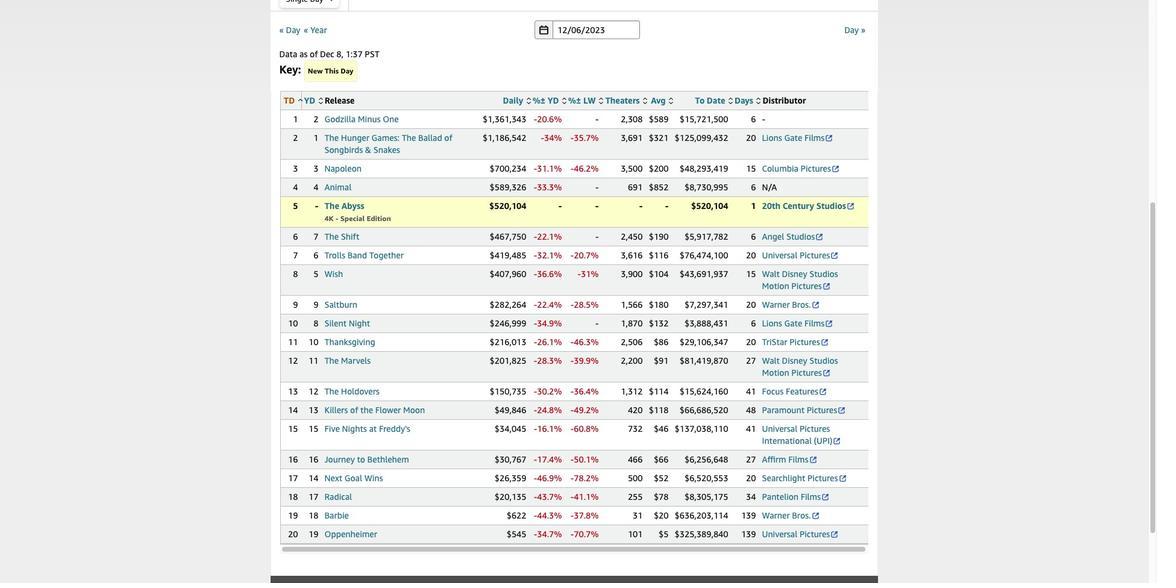 Task type: vqa. For each thing, say whether or not it's contained in the screenshot.
$213,550,366
no



Task type: describe. For each thing, give the bounding box(es) containing it.
$78
[[654, 492, 669, 502]]

gate for 20
[[785, 133, 803, 143]]

universal pictures for 20
[[762, 250, 830, 260]]

-35.7%
[[571, 133, 599, 143]]

732
[[628, 424, 643, 434]]

%± lw link
[[568, 95, 604, 106]]

8,
[[337, 49, 344, 59]]

13 killers of the flower moon
[[309, 405, 425, 415]]

saltburn link
[[325, 300, 358, 310]]

tristar pictures link
[[762, 337, 829, 347]]

affirm
[[762, 455, 787, 465]]

6 trolls band together
[[314, 250, 404, 260]]

2 yd from the left
[[548, 95, 559, 106]]

1 $520,104 from the left
[[490, 201, 527, 211]]

41 for universal pictures international (upi)
[[746, 424, 756, 434]]

$407,960
[[490, 269, 527, 279]]

lions gate films for 6
[[762, 318, 825, 329]]

46.3%
[[574, 337, 599, 347]]

20th century studios
[[762, 201, 847, 211]]

101
[[628, 529, 643, 540]]

- for -70.7%
[[571, 529, 574, 540]]

- for -22.4%
[[534, 300, 537, 310]]

- for -28.5%
[[571, 300, 574, 310]]

- for -16.1%
[[534, 424, 537, 434]]

$118
[[649, 405, 669, 415]]

at
[[369, 424, 377, 434]]

century
[[783, 201, 815, 211]]

$589
[[649, 114, 669, 124]]

24.8%
[[537, 405, 562, 415]]

10 for 10 thanksgiving
[[309, 337, 319, 347]]

$3,888,431
[[685, 318, 729, 329]]

together
[[369, 250, 404, 260]]

11 the marvels
[[309, 356, 371, 366]]

lions gate films link for 6
[[762, 318, 834, 329]]

universal pictures link for 20
[[762, 250, 840, 260]]

to date link
[[695, 95, 733, 106]]

focus features
[[762, 386, 819, 397]]

$1,186,542
[[483, 133, 527, 143]]

the left "ballad"
[[402, 133, 416, 143]]

searchlight
[[762, 473, 806, 484]]

%± for %± yd
[[533, 95, 546, 106]]

data
[[279, 49, 297, 59]]

the holdovers link
[[325, 386, 380, 397]]

1 « from the left
[[279, 24, 284, 35]]

-34%
[[541, 133, 562, 143]]

- for -43.7%
[[534, 492, 537, 502]]

$8,730,995
[[685, 182, 729, 192]]

warner for 20
[[762, 300, 790, 310]]

$91
[[654, 356, 669, 366]]

- for -26.1%
[[534, 337, 537, 347]]

28.3%
[[537, 356, 562, 366]]

5 wish
[[314, 269, 343, 279]]

pictures for $6,520,553
[[808, 473, 838, 484]]

-46.9%
[[534, 473, 562, 484]]

46.2%
[[574, 163, 599, 174]]

studios for 1
[[817, 201, 847, 211]]

napoleon
[[325, 163, 362, 174]]

games:
[[372, 133, 400, 143]]

$201,825
[[490, 356, 527, 366]]

$150,735
[[490, 386, 527, 397]]

walt disney studios motion pictures link for 27
[[762, 356, 838, 378]]

searchlight pictures
[[762, 473, 838, 484]]

36.6%
[[537, 269, 562, 279]]

20 left '19 oppenheimer'
[[288, 529, 298, 540]]

disney for 27
[[782, 356, 808, 366]]

pictures for $48,293,419
[[801, 163, 831, 174]]

« year link
[[304, 24, 327, 35]]

- for -60.8%
[[571, 424, 574, 434]]

$26,359
[[495, 473, 527, 484]]

- for -32.1%
[[534, 250, 537, 260]]

« day link
[[279, 24, 301, 35]]

-20.7%
[[571, 250, 599, 260]]

11 for 11
[[288, 337, 298, 347]]

- for -49.2%
[[571, 405, 574, 415]]

angel studios
[[762, 232, 815, 242]]

3,900
[[621, 269, 643, 279]]

dropdown image
[[328, 0, 334, 1]]

walt disney studios motion pictures link for 15
[[762, 269, 838, 291]]

lions gate films for 20
[[762, 133, 825, 143]]

$216,013
[[490, 337, 527, 347]]

2 horizontal spatial day
[[845, 24, 859, 35]]

warner bros. link for 20
[[762, 300, 820, 310]]

2 $520,104 from the left
[[692, 201, 729, 211]]

wish
[[325, 269, 343, 279]]

$1,361,343
[[483, 114, 527, 124]]

17 for 17
[[288, 473, 298, 484]]

0 horizontal spatial 1
[[293, 114, 298, 124]]

bros. for 139
[[792, 511, 811, 521]]

days link
[[735, 95, 761, 106]]

10 for 10
[[288, 318, 298, 329]]

of for 1:37
[[310, 49, 318, 59]]

- for -46.3%
[[571, 337, 574, 347]]

20 for tristar pictures
[[746, 337, 756, 347]]

- for -17.4%
[[534, 455, 537, 465]]

0 horizontal spatial day
[[286, 24, 301, 35]]

oppenheimer
[[325, 529, 377, 540]]

9 saltburn
[[314, 300, 358, 310]]

9 for 9 saltburn
[[314, 300, 319, 310]]

pictures for $66,686,520
[[807, 405, 838, 415]]

3 for 3 napoleon
[[314, 163, 319, 174]]

pictures for $29,106,347
[[790, 337, 820, 347]]

- for -28.3%
[[534, 356, 537, 366]]

disney for 15
[[782, 269, 808, 279]]

- for -31%
[[578, 269, 581, 279]]

$49,846
[[495, 405, 527, 415]]

lions for 20
[[762, 133, 782, 143]]

7 for 7 the shift
[[314, 232, 319, 242]]

12 for 12 the holdovers
[[309, 386, 319, 397]]

films down 'searchlight pictures' link
[[801, 492, 821, 502]]

radical
[[325, 492, 352, 502]]

6 left trolls
[[314, 250, 319, 260]]

edition
[[367, 214, 391, 223]]

$200
[[649, 163, 669, 174]]

-28.3%
[[534, 356, 562, 366]]

6 right $3,888,431
[[751, 318, 756, 329]]

2 godzilla minus one
[[314, 114, 399, 124]]

- the abyss 4k - special edition
[[315, 201, 391, 223]]

691
[[628, 182, 643, 192]]

distributor
[[763, 95, 806, 106]]

1,312
[[621, 386, 643, 397]]

-41.1%
[[571, 492, 599, 502]]

- for -31.1%
[[534, 163, 537, 174]]

$125,099,432
[[675, 133, 729, 143]]

$5,917,782
[[685, 232, 729, 242]]

22.4%
[[537, 300, 562, 310]]

5 for 5
[[293, 201, 298, 211]]

6 left 7 the shift
[[293, 232, 298, 242]]

thanksgiving
[[325, 337, 375, 347]]

32.1%
[[537, 250, 562, 260]]

trolls band together link
[[325, 250, 404, 260]]

Date with format m m/d d/y y y y text field
[[553, 20, 640, 39]]

3 napoleon
[[314, 163, 362, 174]]

420
[[628, 405, 643, 415]]

$114
[[649, 386, 669, 397]]

- for -39.9%
[[571, 356, 574, 366]]

2 « from the left
[[304, 24, 308, 35]]

day »
[[845, 24, 866, 35]]

37.8%
[[574, 511, 599, 521]]

- for -78.2%
[[571, 473, 574, 484]]

shift
[[341, 232, 360, 242]]

- for -20.7%
[[571, 250, 574, 260]]

14 for 14 next goal wins
[[309, 473, 319, 484]]

2 for 2
[[293, 133, 298, 143]]

snakes
[[374, 145, 400, 155]]

-44.3%
[[534, 511, 562, 521]]

-46.3%
[[571, 337, 599, 347]]

to date
[[695, 95, 726, 106]]

16 for 16 journey to bethlehem
[[309, 455, 319, 465]]

4 animal
[[314, 182, 352, 192]]

6 down days link
[[751, 114, 756, 124]]

universal pictures for 139
[[762, 529, 830, 540]]

19 for 19 oppenheimer
[[309, 529, 319, 540]]

%± for %± lw
[[568, 95, 581, 106]]

films up the searchlight pictures
[[789, 455, 809, 465]]

15 five nights at freddy's
[[309, 424, 411, 434]]

goal
[[345, 473, 362, 484]]

- for -50.1%
[[571, 455, 574, 465]]

11 for 11 the marvels
[[309, 356, 319, 366]]

ballad
[[418, 133, 442, 143]]

139 for universal pictures
[[742, 529, 756, 540]]

lions for 6
[[762, 318, 782, 329]]

theaters
[[606, 95, 640, 106]]

wins
[[365, 473, 383, 484]]

warner for 139
[[762, 511, 790, 521]]

- for -30.2%
[[534, 386, 537, 397]]



Task type: locate. For each thing, give the bounding box(es) containing it.
11 down '10 thanksgiving'
[[309, 356, 319, 366]]

2 lions gate films from the top
[[762, 318, 825, 329]]

2 universal pictures from the top
[[762, 529, 830, 540]]

1 vertical spatial walt
[[762, 356, 780, 366]]

moon
[[403, 405, 425, 415]]

1 left 20th
[[751, 201, 756, 211]]

universal pictures link
[[762, 250, 840, 260], [762, 529, 840, 540]]

0 horizontal spatial of
[[310, 49, 318, 59]]

2 horizontal spatial of
[[445, 133, 453, 143]]

$20,135
[[495, 492, 527, 502]]

hunger
[[341, 133, 370, 143]]

1 vertical spatial 7
[[293, 250, 298, 260]]

studios down tristar pictures link
[[810, 356, 838, 366]]

12
[[288, 356, 298, 366], [309, 386, 319, 397]]

motion
[[762, 281, 790, 291], [762, 368, 790, 378]]

1 horizontal spatial 14
[[309, 473, 319, 484]]

19 down 18 barbie
[[309, 529, 319, 540]]

1 walt from the top
[[762, 269, 780, 279]]

10 up 11 the marvels
[[309, 337, 319, 347]]

0 horizontal spatial 14
[[288, 405, 298, 415]]

marvels
[[341, 356, 371, 366]]

« day « year
[[279, 24, 327, 35]]

the for 7 the shift
[[325, 232, 339, 242]]

1 gate from the top
[[785, 133, 803, 143]]

1 horizontal spatial 8
[[314, 318, 319, 329]]

20 for universal pictures
[[746, 250, 756, 260]]

bethlehem
[[368, 455, 409, 465]]

the hunger games: the ballad of songbirds & snakes link
[[325, 133, 453, 155]]

2,308
[[621, 114, 643, 124]]

0 vertical spatial walt
[[762, 269, 780, 279]]

barbie link
[[325, 511, 349, 521]]

14 left killers
[[288, 405, 298, 415]]

the
[[361, 405, 373, 415]]

0 vertical spatial 139
[[742, 511, 756, 521]]

the down '10 thanksgiving'
[[325, 356, 339, 366]]

0 horizontal spatial 19
[[288, 511, 298, 521]]

2 vertical spatial of
[[350, 405, 358, 415]]

2 walt from the top
[[762, 356, 780, 366]]

pantelion
[[762, 492, 799, 502]]

films up tristar pictures link
[[805, 318, 825, 329]]

2 vertical spatial 1
[[751, 201, 756, 211]]

lions gate films up columbia pictures
[[762, 133, 825, 143]]

1 horizontal spatial 3
[[314, 163, 319, 174]]

12 for 12
[[288, 356, 298, 366]]

1 vertical spatial universal pictures
[[762, 529, 830, 540]]

studios right the century
[[817, 201, 847, 211]]

pictures for $325,389,840
[[800, 529, 830, 540]]

gate for 6
[[785, 318, 803, 329]]

12 left the holdovers link
[[309, 386, 319, 397]]

1:37
[[346, 49, 363, 59]]

0 horizontal spatial 12
[[288, 356, 298, 366]]

$321
[[649, 133, 669, 143]]

the for 1 the hunger games: the ballad of songbirds & snakes
[[325, 133, 339, 143]]

31%
[[581, 269, 599, 279]]

bros. for 20
[[792, 300, 811, 310]]

1 horizontal spatial 19
[[309, 529, 319, 540]]

1 vertical spatial 17
[[309, 492, 319, 502]]

16 for 16
[[288, 455, 298, 465]]

30.2%
[[537, 386, 562, 397]]

1 horizontal spatial day
[[341, 66, 354, 75]]

0 vertical spatial 13
[[288, 386, 298, 397]]

0 horizontal spatial 11
[[288, 337, 298, 347]]

34.7%
[[537, 529, 562, 540]]

- for -46.9%
[[534, 473, 537, 484]]

1 27 from the top
[[746, 356, 756, 366]]

lions down 6 -
[[762, 133, 782, 143]]

warner bros. link down pantelion films
[[762, 511, 820, 521]]

20 for warner bros.
[[746, 300, 756, 310]]

4 for 4 animal
[[314, 182, 319, 192]]

139 for warner bros.
[[742, 511, 756, 521]]

0 vertical spatial lions
[[762, 133, 782, 143]]

0 vertical spatial 17
[[288, 473, 298, 484]]

2 %± from the left
[[568, 95, 581, 106]]

band
[[348, 250, 367, 260]]

paramount
[[762, 405, 805, 415]]

0 vertical spatial warner bros.
[[762, 300, 811, 310]]

$622
[[507, 511, 527, 521]]

2 9 from the left
[[314, 300, 319, 310]]

5 left the abyss "link"
[[293, 201, 298, 211]]

1 16 from the left
[[288, 455, 298, 465]]

$52
[[654, 473, 669, 484]]

13 for 13 killers of the flower moon
[[309, 405, 319, 415]]

- for -34.9%
[[534, 318, 537, 329]]

killers of the flower moon link
[[325, 405, 425, 415]]

$66
[[654, 455, 669, 465]]

warner bros. down pantelion films
[[762, 511, 811, 521]]

1 disney from the top
[[782, 269, 808, 279]]

1 vertical spatial 1
[[314, 133, 319, 143]]

studios right angel
[[787, 232, 815, 242]]

0 vertical spatial disney
[[782, 269, 808, 279]]

motion down angel
[[762, 281, 790, 291]]

lions gate films up tristar pictures link
[[762, 318, 825, 329]]

the down "4k"
[[325, 232, 339, 242]]

1 horizontal spatial of
[[350, 405, 358, 415]]

$520,104 down the $589,326
[[490, 201, 527, 211]]

20th century studios link
[[762, 201, 856, 211]]

12 left 11 the marvels
[[288, 356, 298, 366]]

lions gate films link for 20
[[762, 133, 834, 143]]

1 the hunger games: the ballad of songbirds & snakes
[[314, 133, 453, 155]]

2 16 from the left
[[309, 455, 319, 465]]

1 horizontal spatial 9
[[314, 300, 319, 310]]

-37.8%
[[571, 511, 599, 521]]

2 lions from the top
[[762, 318, 782, 329]]

18 left 17 radical
[[288, 492, 298, 502]]

universal for 20
[[762, 250, 798, 260]]

3 up 4 animal
[[314, 163, 319, 174]]

universal for 139
[[762, 529, 798, 540]]

0 vertical spatial universal pictures
[[762, 250, 830, 260]]

1 warner bros. link from the top
[[762, 300, 820, 310]]

41 for focus features
[[746, 386, 756, 397]]

warner bros. for 20
[[762, 300, 811, 310]]

1 universal pictures link from the top
[[762, 250, 840, 260]]

yd link
[[304, 95, 323, 106]]

10 left silent
[[288, 318, 298, 329]]

16.1%
[[537, 424, 562, 434]]

walt disney studios motion pictures up features
[[762, 356, 838, 378]]

data as of dec 8, 1:37 pst
[[279, 49, 380, 59]]

0 vertical spatial motion
[[762, 281, 790, 291]]

0 vertical spatial 12
[[288, 356, 298, 366]]

2
[[314, 114, 319, 124], [293, 133, 298, 143]]

avg
[[651, 95, 666, 106]]

2 disney from the top
[[782, 356, 808, 366]]

warner bros. up the tristar pictures
[[762, 300, 811, 310]]

1 vertical spatial 12
[[309, 386, 319, 397]]

16 journey to bethlehem
[[309, 455, 409, 465]]

columbia pictures link
[[762, 163, 841, 174]]

0 vertical spatial universal pictures link
[[762, 250, 840, 260]]

1 horizontal spatial 2
[[314, 114, 319, 124]]

7 left trolls
[[293, 250, 298, 260]]

- for -37.8%
[[571, 511, 574, 521]]

1 vertical spatial lions gate films
[[762, 318, 825, 329]]

motion for 27
[[762, 368, 790, 378]]

14 left next
[[309, 473, 319, 484]]

2 lions gate films link from the top
[[762, 318, 834, 329]]

-22.4%
[[534, 300, 562, 310]]

17 left next
[[288, 473, 298, 484]]

1 horizontal spatial 5
[[314, 269, 319, 279]]

2 139 from the top
[[742, 529, 756, 540]]

2 motion from the top
[[762, 368, 790, 378]]

13 left killers
[[309, 405, 319, 415]]

$700,234
[[490, 163, 527, 174]]

0 vertical spatial 10
[[288, 318, 298, 329]]

$520,104
[[490, 201, 527, 211], [692, 201, 729, 211]]

0 horizontal spatial %±
[[533, 95, 546, 106]]

1 vertical spatial 27
[[746, 455, 756, 465]]

- for -35.7%
[[571, 133, 574, 143]]

7 for 7
[[293, 250, 298, 260]]

4
[[293, 182, 298, 192], [314, 182, 319, 192]]

-34.9%
[[534, 318, 562, 329]]

td link
[[284, 95, 302, 106], [284, 95, 302, 106]]

walt disney studios motion pictures down 'angel studios' link
[[762, 269, 838, 291]]

41 up 48 on the right bottom of page
[[746, 386, 756, 397]]

walt down tristar
[[762, 356, 780, 366]]

1 vertical spatial walt disney studios motion pictures
[[762, 356, 838, 378]]

1 inside 1 the hunger games: the ballad of songbirds & snakes
[[314, 133, 319, 143]]

day left the « year link
[[286, 24, 301, 35]]

thanksgiving link
[[325, 337, 375, 347]]

1 vertical spatial warner bros.
[[762, 511, 811, 521]]

2 horizontal spatial 1
[[751, 201, 756, 211]]

9 left saltburn link
[[314, 300, 319, 310]]

universal pictures link for 139
[[762, 529, 840, 540]]

warner bros.
[[762, 300, 811, 310], [762, 511, 811, 521]]

- for -34%
[[541, 133, 544, 143]]

1 4 from the left
[[293, 182, 298, 192]]

1 horizontal spatial 18
[[309, 511, 319, 521]]

the up "4k"
[[325, 201, 339, 211]]

0 horizontal spatial 18
[[288, 492, 298, 502]]

1 vertical spatial disney
[[782, 356, 808, 366]]

2 universal from the top
[[762, 424, 798, 434]]

of for moon
[[350, 405, 358, 415]]

35.7%
[[574, 133, 599, 143]]

0 horizontal spatial 16
[[288, 455, 298, 465]]

gate up columbia pictures
[[785, 133, 803, 143]]

warner bros. for 139
[[762, 511, 811, 521]]

9 left 9 saltburn
[[293, 300, 298, 310]]

walt for 15
[[762, 269, 780, 279]]

2 3 from the left
[[314, 163, 319, 174]]

this
[[325, 66, 339, 75]]

0 vertical spatial 11
[[288, 337, 298, 347]]

14 for 14
[[288, 405, 298, 415]]

4 for 4
[[293, 182, 298, 192]]

day right this
[[341, 66, 354, 75]]

walt disney studios motion pictures link down 'angel studios' link
[[762, 269, 838, 291]]

4 left animal
[[314, 182, 319, 192]]

universal pictures down the 'pantelion films' 'link'
[[762, 529, 830, 540]]

5 left wish
[[314, 269, 319, 279]]

0 horizontal spatial 7
[[293, 250, 298, 260]]

0 vertical spatial walt disney studios motion pictures link
[[762, 269, 838, 291]]

0 vertical spatial lions gate films
[[762, 133, 825, 143]]

27 left affirm
[[746, 455, 756, 465]]

28.5%
[[574, 300, 599, 310]]

studios for 15
[[810, 269, 838, 279]]

silent night link
[[325, 318, 370, 329]]

international
[[762, 436, 812, 446]]

lions up tristar
[[762, 318, 782, 329]]

pictures inside the universal pictures international (upi)
[[800, 424, 830, 434]]

34.9%
[[537, 318, 562, 329]]

0 vertical spatial 8
[[293, 269, 298, 279]]

0 horizontal spatial $520,104
[[490, 201, 527, 211]]

1 vertical spatial warner bros. link
[[762, 511, 820, 521]]

$48,293,419
[[680, 163, 729, 174]]

the inside - the abyss 4k - special edition
[[325, 201, 339, 211]]

1 horizontal spatial «
[[304, 24, 308, 35]]

0 vertical spatial universal
[[762, 250, 798, 260]]

disney down tristar pictures link
[[782, 356, 808, 366]]

2 bros. from the top
[[792, 511, 811, 521]]

1 bros. from the top
[[792, 300, 811, 310]]

0 horizontal spatial yd
[[304, 95, 316, 106]]

1 9 from the left
[[293, 300, 298, 310]]

8 left silent
[[314, 318, 319, 329]]

1 vertical spatial 18
[[309, 511, 319, 521]]

2 walt disney studios motion pictures from the top
[[762, 356, 838, 378]]

1 lions gate films link from the top
[[762, 133, 834, 143]]

0 vertical spatial 18
[[288, 492, 298, 502]]

1 vertical spatial walt disney studios motion pictures link
[[762, 356, 838, 378]]

1 vertical spatial 11
[[309, 356, 319, 366]]

-78.2%
[[571, 473, 599, 484]]

warner bros. link for 139
[[762, 511, 820, 521]]

0 horizontal spatial 17
[[288, 473, 298, 484]]

films up columbia pictures link
[[805, 133, 825, 143]]

2 41 from the top
[[746, 424, 756, 434]]

columbia
[[762, 163, 799, 174]]

1 motion from the top
[[762, 281, 790, 291]]

1 vertical spatial 41
[[746, 424, 756, 434]]

0 vertical spatial 7
[[314, 232, 319, 242]]

1 horizontal spatial 4
[[314, 182, 319, 192]]

0 vertical spatial walt disney studios motion pictures
[[762, 269, 838, 291]]

1 3 from the left
[[293, 163, 298, 174]]

%± up -20.6%
[[533, 95, 546, 106]]

1 vertical spatial lions
[[762, 318, 782, 329]]

0 vertical spatial warner bros. link
[[762, 300, 820, 310]]

2 for 2 godzilla minus one
[[314, 114, 319, 124]]

6 left angel
[[751, 232, 756, 242]]

« up data
[[279, 24, 284, 35]]

0 horizontal spatial 13
[[288, 386, 298, 397]]

of right as
[[310, 49, 318, 59]]

the up killers
[[325, 386, 339, 397]]

affirm films
[[762, 455, 809, 465]]

13
[[288, 386, 298, 397], [309, 405, 319, 415]]

day left »
[[845, 24, 859, 35]]

1 left 'godzilla'
[[293, 114, 298, 124]]

of inside 1 the hunger games: the ballad of songbirds & snakes
[[445, 133, 453, 143]]

1 lions from the top
[[762, 133, 782, 143]]

4 left 4 animal
[[293, 182, 298, 192]]

%± left lw
[[568, 95, 581, 106]]

0 vertical spatial bros.
[[792, 300, 811, 310]]

-49.2%
[[571, 405, 599, 415]]

of left the
[[350, 405, 358, 415]]

27 right $81,419,870
[[746, 356, 756, 366]]

$20
[[654, 511, 669, 521]]

warner up tristar
[[762, 300, 790, 310]]

the up songbirds
[[325, 133, 339, 143]]

0 horizontal spatial 9
[[293, 300, 298, 310]]

0 vertical spatial lions gate films link
[[762, 133, 834, 143]]

1 vertical spatial motion
[[762, 368, 790, 378]]

6 n/a
[[751, 182, 777, 192]]

1 vertical spatial 2
[[293, 133, 298, 143]]

27 for walt disney studios motion pictures
[[746, 356, 756, 366]]

2,200
[[621, 356, 643, 366]]

3 for 3
[[293, 163, 298, 174]]

0 horizontal spatial «
[[279, 24, 284, 35]]

- for -24.8%
[[534, 405, 537, 415]]

the for - the abyss 4k - special edition
[[325, 201, 339, 211]]

2,450
[[621, 232, 643, 242]]

universal up international
[[762, 424, 798, 434]]

18 for 18
[[288, 492, 298, 502]]

of
[[310, 49, 318, 59], [445, 133, 453, 143], [350, 405, 358, 415]]

2 warner bros. link from the top
[[762, 511, 820, 521]]

universal for 41
[[762, 424, 798, 434]]

1 horizontal spatial $520,104
[[692, 201, 729, 211]]

1 walt disney studios motion pictures from the top
[[762, 269, 838, 291]]

3,616
[[621, 250, 643, 260]]

0 vertical spatial 27
[[746, 356, 756, 366]]

20 right $7,297,341
[[746, 300, 756, 310]]

1 walt disney studios motion pictures link from the top
[[762, 269, 838, 291]]

8
[[293, 269, 298, 279], [314, 318, 319, 329]]

34
[[746, 492, 756, 502]]

1 vertical spatial universal
[[762, 424, 798, 434]]

universal down pantelion
[[762, 529, 798, 540]]

18 left barbie link
[[309, 511, 319, 521]]

20 down 6 -
[[746, 133, 756, 143]]

paramount pictures
[[762, 405, 838, 415]]

19 left 18 barbie
[[288, 511, 298, 521]]

%± yd
[[533, 95, 559, 106]]

0 vertical spatial 19
[[288, 511, 298, 521]]

1 down yd link
[[314, 133, 319, 143]]

2 warner bros. from the top
[[762, 511, 811, 521]]

3 universal from the top
[[762, 529, 798, 540]]

1 horizontal spatial 1
[[314, 133, 319, 143]]

1 universal pictures from the top
[[762, 250, 830, 260]]

- for -46.2%
[[571, 163, 574, 174]]

13 for 13
[[288, 386, 298, 397]]

universal down angel
[[762, 250, 798, 260]]

studios for 27
[[810, 356, 838, 366]]

five
[[325, 424, 340, 434]]

- for -36.6%
[[534, 269, 537, 279]]

warner bros. link up the tristar pictures
[[762, 300, 820, 310]]

17 up 18 barbie
[[309, 492, 319, 502]]

the for 12 the holdovers
[[325, 386, 339, 397]]

affirm films link
[[762, 455, 818, 465]]

lions gate films link up tristar pictures link
[[762, 318, 834, 329]]

the for 11 the marvels
[[325, 356, 339, 366]]

1 vertical spatial 8
[[314, 318, 319, 329]]

3,500
[[621, 163, 643, 174]]

0 vertical spatial warner
[[762, 300, 790, 310]]

universal pictures down 'angel studios' link
[[762, 250, 830, 260]]

1 vertical spatial 139
[[742, 529, 756, 540]]

1 horizontal spatial 17
[[309, 492, 319, 502]]

13 left 12 the holdovers
[[288, 386, 298, 397]]

0 vertical spatial of
[[310, 49, 318, 59]]

36.4%
[[574, 386, 599, 397]]

20 right $76,474,100
[[746, 250, 756, 260]]

6 left n/a
[[751, 182, 756, 192]]

8 left "5 wish"
[[293, 269, 298, 279]]

2 27 from the top
[[746, 455, 756, 465]]

1 41 from the top
[[746, 386, 756, 397]]

motion for 15
[[762, 281, 790, 291]]

8 for 8
[[293, 269, 298, 279]]

studios down 'angel studios' link
[[810, 269, 838, 279]]

0 horizontal spatial 2
[[293, 133, 298, 143]]

1 vertical spatial gate
[[785, 318, 803, 329]]

universal inside the universal pictures international (upi)
[[762, 424, 798, 434]]

walt disney studios motion pictures for 27
[[762, 356, 838, 378]]

$104
[[649, 269, 669, 279]]

2 gate from the top
[[785, 318, 803, 329]]

1 %± from the left
[[533, 95, 546, 106]]

1 vertical spatial 14
[[309, 473, 319, 484]]

2 walt disney studios motion pictures link from the top
[[762, 356, 838, 378]]

yd up 20.6%
[[548, 95, 559, 106]]

1 horizontal spatial 13
[[309, 405, 319, 415]]

as
[[300, 49, 308, 59]]

godzilla
[[325, 114, 356, 124]]

11 left '10 thanksgiving'
[[288, 337, 298, 347]]

- for -20.6%
[[534, 114, 537, 124]]

7 left the shift link
[[314, 232, 319, 242]]

20 left tristar
[[746, 337, 756, 347]]

focus features link
[[762, 386, 828, 397]]

- for -41.1%
[[571, 492, 574, 502]]

1 horizontal spatial 10
[[309, 337, 319, 347]]

33.3%
[[537, 182, 562, 192]]

- for -34.7%
[[534, 529, 537, 540]]

1 horizontal spatial yd
[[548, 95, 559, 106]]

1 horizontal spatial 16
[[309, 455, 319, 465]]

walt disney studios motion pictures link up features
[[762, 356, 838, 378]]

-46.2%
[[571, 163, 599, 174]]

1 yd from the left
[[304, 95, 316, 106]]

1 horizontal spatial 11
[[309, 356, 319, 366]]

- for -36.4%
[[571, 386, 574, 397]]

bros. down the 'pantelion films' 'link'
[[792, 511, 811, 521]]

1 horizontal spatial 12
[[309, 386, 319, 397]]

$520,104 down $8,730,995
[[692, 201, 729, 211]]

days
[[735, 95, 754, 106]]

bros. up tristar pictures link
[[792, 300, 811, 310]]

1 vertical spatial 5
[[314, 269, 319, 279]]

2 warner from the top
[[762, 511, 790, 521]]

yd left release
[[304, 95, 316, 106]]

1 139 from the top
[[742, 511, 756, 521]]

8 for 8 silent night
[[314, 318, 319, 329]]

« left year
[[304, 24, 308, 35]]

20 for lions gate films
[[746, 133, 756, 143]]

6
[[751, 114, 756, 124], [751, 182, 756, 192], [293, 232, 298, 242], [751, 232, 756, 242], [314, 250, 319, 260], [751, 318, 756, 329]]

20 up 34
[[746, 473, 756, 484]]

- for -44.3%
[[534, 511, 537, 521]]

1 warner bros. from the top
[[762, 300, 811, 310]]

walt
[[762, 269, 780, 279], [762, 356, 780, 366]]

-43.7%
[[534, 492, 562, 502]]

0 vertical spatial 5
[[293, 201, 298, 211]]

$34,045
[[495, 424, 527, 434]]

calendar image
[[540, 25, 549, 35]]

- for -33.3%
[[534, 182, 537, 192]]

19 for 19
[[288, 511, 298, 521]]

1 lions gate films from the top
[[762, 133, 825, 143]]

2 universal pictures link from the top
[[762, 529, 840, 540]]

warner down pantelion
[[762, 511, 790, 521]]

pictures for $76,474,100
[[800, 250, 830, 260]]

$589,326
[[490, 182, 527, 192]]

31
[[633, 511, 643, 521]]

five nights at freddy's link
[[325, 424, 411, 434]]

1 universal from the top
[[762, 250, 798, 260]]

0 horizontal spatial 5
[[293, 201, 298, 211]]

universal pictures link down the 'pantelion films' 'link'
[[762, 529, 840, 540]]

$852
[[649, 182, 669, 192]]

1 vertical spatial 10
[[309, 337, 319, 347]]

2 4 from the left
[[314, 182, 319, 192]]

1 warner from the top
[[762, 300, 790, 310]]

12 the holdovers
[[309, 386, 380, 397]]

0 vertical spatial 2
[[314, 114, 319, 124]]

0 vertical spatial 41
[[746, 386, 756, 397]]

20.7%
[[574, 250, 599, 260]]

lions gate films link up columbia pictures
[[762, 133, 834, 143]]

1 horizontal spatial 7
[[314, 232, 319, 242]]

- for -22.1%
[[534, 232, 537, 242]]



